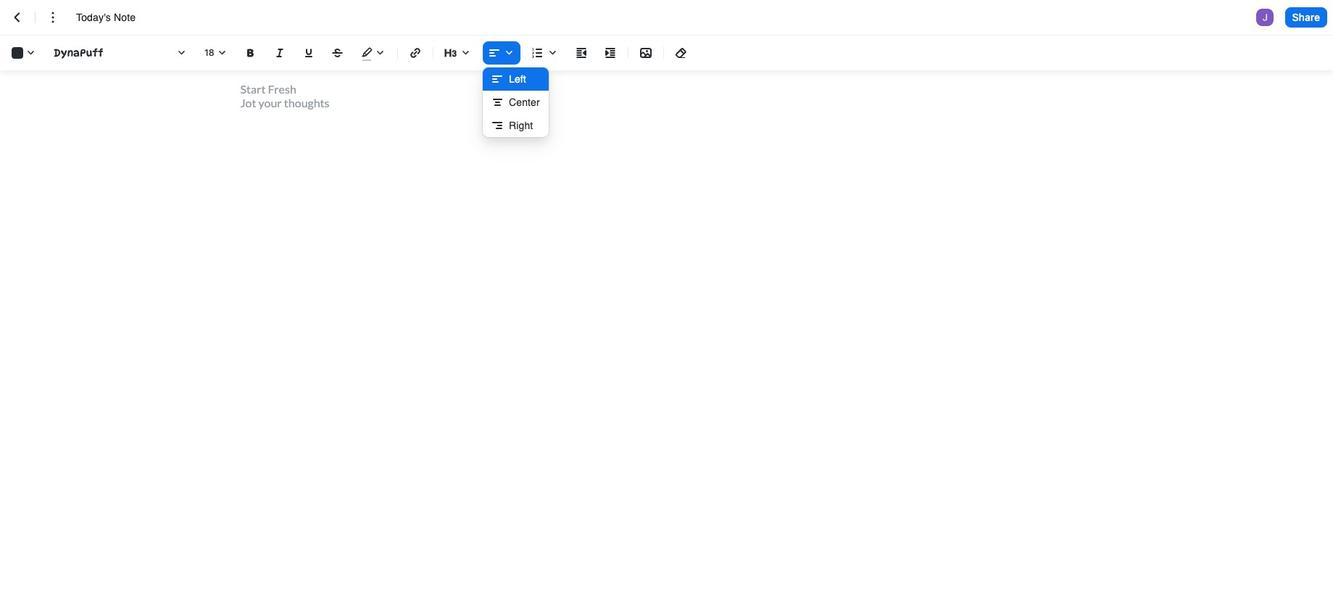 Task type: locate. For each thing, give the bounding box(es) containing it.
jacob simon image
[[1257, 9, 1274, 26]]

menu
[[483, 67, 549, 137]]

bold image
[[242, 44, 260, 62]]

italic image
[[271, 44, 289, 62]]

right
[[509, 119, 533, 131]]

center
[[509, 96, 540, 108]]

18
[[205, 47, 214, 58]]

more image
[[44, 9, 62, 26]]

increase indent image
[[602, 44, 619, 62]]

clear style image
[[673, 44, 691, 62]]

underline image
[[300, 44, 318, 62]]

center menu item
[[483, 91, 549, 114]]

insert image image
[[638, 44, 655, 62]]

None text field
[[76, 10, 152, 25]]



Task type: vqa. For each thing, say whether or not it's contained in the screenshot.
list item
no



Task type: describe. For each thing, give the bounding box(es) containing it.
share
[[1293, 11, 1321, 23]]

dynapuff
[[54, 46, 103, 59]]

share button
[[1286, 7, 1328, 28]]

right menu item
[[483, 114, 549, 137]]

left menu item
[[483, 67, 549, 91]]

link image
[[407, 44, 424, 62]]

18 button
[[199, 41, 234, 65]]

all notes image
[[9, 9, 26, 26]]

3 button
[[440, 41, 477, 65]]

left
[[509, 73, 527, 85]]

strikethrough image
[[329, 44, 347, 62]]

dynapuff button
[[48, 41, 193, 65]]

decrease indent image
[[573, 44, 590, 62]]

menu containing left
[[483, 67, 549, 137]]



